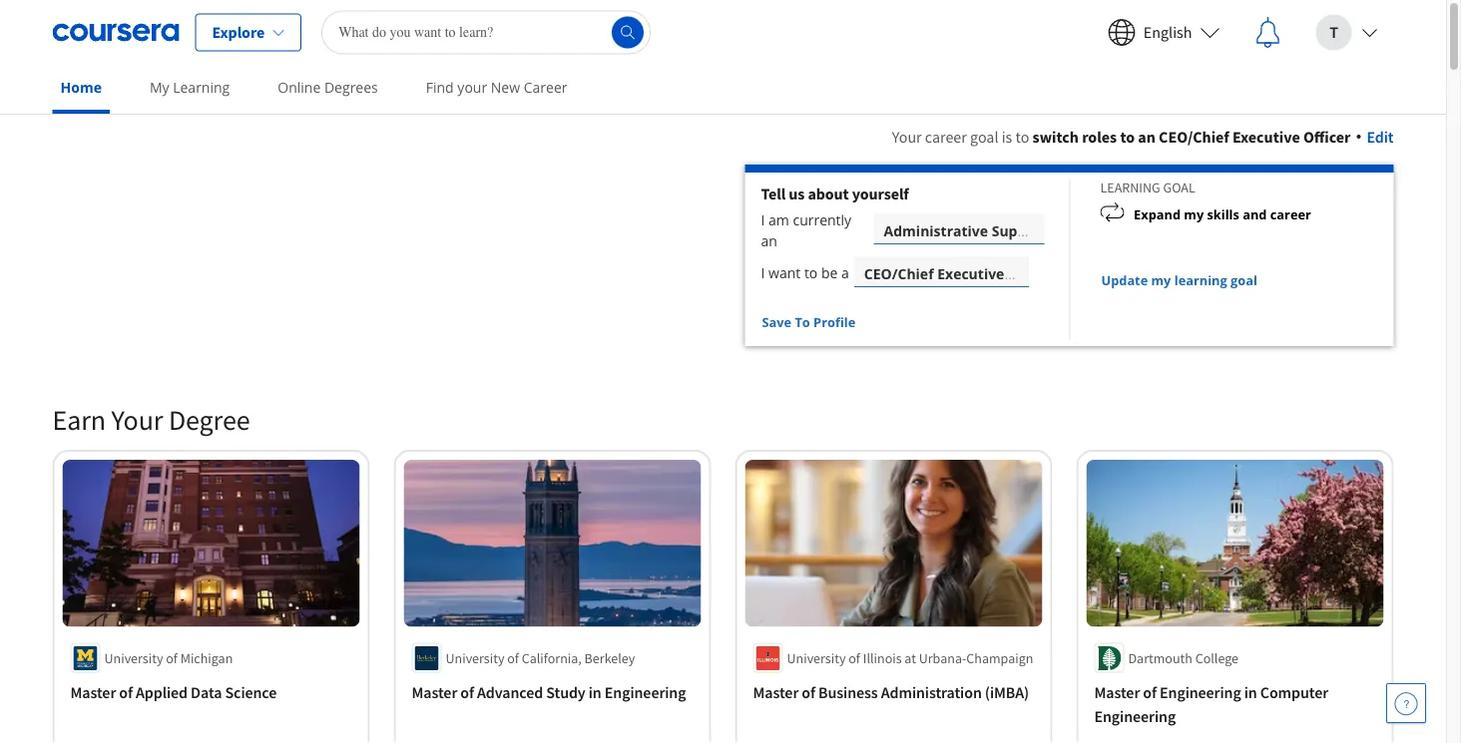 Task type: vqa. For each thing, say whether or not it's contained in the screenshot.
the bottommost Your
yes



Task type: locate. For each thing, give the bounding box(es) containing it.
master
[[70, 684, 116, 704], [412, 684, 458, 704], [753, 684, 799, 704], [1095, 684, 1141, 704]]

of for applied
[[119, 684, 133, 704]]

want
[[769, 264, 801, 283]]

degree
[[169, 403, 250, 438]]

2 university from the left
[[446, 650, 505, 668]]

0 horizontal spatial university
[[104, 650, 163, 668]]

0 horizontal spatial your
[[111, 403, 163, 438]]

1 horizontal spatial executive
[[1233, 127, 1301, 147]]

None search field
[[322, 10, 651, 54]]

1 vertical spatial executive
[[938, 264, 1005, 283]]

my
[[1185, 206, 1204, 223], [1152, 272, 1172, 289]]

0 vertical spatial executive
[[1233, 127, 1301, 147]]

2 horizontal spatial university
[[787, 650, 846, 668]]

be
[[822, 264, 838, 283]]

1 horizontal spatial your
[[892, 127, 922, 147]]

master left business
[[753, 684, 799, 704]]

of up the advanced
[[507, 650, 519, 668]]

i
[[761, 210, 765, 229], [761, 264, 765, 283]]

1 vertical spatial your
[[111, 403, 163, 438]]

1 vertical spatial i
[[761, 264, 765, 283]]

1 vertical spatial ceo/chief
[[864, 264, 934, 283]]

find your new career
[[426, 78, 568, 97]]

1 vertical spatial learning
[[1101, 179, 1161, 197]]

0 horizontal spatial my
[[1152, 272, 1172, 289]]

0 horizontal spatial in
[[589, 684, 602, 704]]

3 university from the left
[[787, 650, 846, 668]]

What do you want to learn? text field
[[322, 10, 651, 54]]

new
[[491, 78, 520, 97]]

1 vertical spatial officer
[[1008, 264, 1056, 283]]

save to profile button
[[761, 305, 857, 340]]

engineering down dartmouth
[[1095, 708, 1176, 728]]

goal
[[1164, 179, 1196, 197]]

of left illinois
[[849, 650, 861, 668]]

ceo/chief up goal
[[1159, 127, 1230, 147]]

0 vertical spatial my
[[1185, 206, 1204, 223]]

my right update
[[1152, 272, 1172, 289]]

your career goal is to switch roles to an ceo/chief executive officer
[[892, 127, 1351, 147]]

i want to be a
[[761, 264, 850, 283]]

english
[[1144, 22, 1193, 42]]

engineering for study
[[605, 684, 686, 704]]

career inside button
[[1271, 206, 1312, 223]]

my
[[150, 78, 169, 97]]

2 i from the top
[[761, 264, 765, 283]]

1 vertical spatial goal
[[1231, 272, 1258, 289]]

michigan
[[180, 650, 233, 668]]

officer left edit dropdown button
[[1304, 127, 1351, 147]]

california,
[[522, 650, 582, 668]]

my learning link
[[142, 65, 238, 110]]

0 vertical spatial officer
[[1304, 127, 1351, 147]]

to
[[1016, 127, 1030, 147], [1121, 127, 1135, 147], [805, 264, 818, 283]]

master for master of engineering in computer engineering
[[1095, 684, 1141, 704]]

officer down supervisor
[[1008, 264, 1056, 283]]

supervisor
[[992, 221, 1067, 240]]

in inside master of engineering in computer engineering
[[1245, 684, 1258, 704]]

to
[[795, 314, 811, 331]]

of down dartmouth
[[1144, 684, 1157, 704]]

learning goal
[[1101, 179, 1196, 197]]

1 horizontal spatial goal
[[1231, 272, 1258, 289]]

master left the applied
[[70, 684, 116, 704]]

0 vertical spatial an
[[1139, 127, 1156, 147]]

1 vertical spatial my
[[1152, 272, 1172, 289]]

master of business administration (imba)
[[753, 684, 1030, 704]]

engineering inside master of advanced study in engineering link
[[605, 684, 686, 704]]

your
[[892, 127, 922, 147], [111, 403, 163, 438]]

your up "yourself"
[[892, 127, 922, 147]]

of for business
[[802, 684, 816, 704]]

administrative
[[884, 221, 989, 240]]

0 horizontal spatial career
[[925, 127, 967, 147]]

1 horizontal spatial in
[[1245, 684, 1258, 704]]

earn your degree collection element
[[40, 370, 1406, 744]]

master inside master of engineering in computer engineering
[[1095, 684, 1141, 704]]

master of applied data science link
[[70, 682, 352, 706]]

2 master from the left
[[412, 684, 458, 704]]

goal right learning
[[1231, 272, 1258, 289]]

1 horizontal spatial career
[[1271, 206, 1312, 223]]

about
[[808, 184, 849, 204]]

goal
[[971, 127, 999, 147], [1231, 272, 1258, 289]]

career right and
[[1271, 206, 1312, 223]]

expand my skills and career button
[[1071, 197, 1312, 233]]

career left is
[[925, 127, 967, 147]]

i for i want to be a
[[761, 264, 765, 283]]

learning up repeat icon on the top right of page
[[1101, 179, 1161, 197]]

1 in from the left
[[589, 684, 602, 704]]

master for master of advanced study in engineering
[[412, 684, 458, 704]]

goal left is
[[971, 127, 999, 147]]

an
[[1139, 127, 1156, 147], [761, 231, 778, 250]]

0 horizontal spatial ceo/chief
[[864, 264, 934, 283]]

my learning
[[150, 78, 230, 97]]

profile
[[814, 314, 856, 331]]

engineering down berkeley
[[605, 684, 686, 704]]

my inside update my learning goal button
[[1152, 272, 1172, 289]]

university for applied
[[104, 650, 163, 668]]

help center image
[[1395, 692, 1419, 716]]

in inside master of advanced study in engineering link
[[589, 684, 602, 704]]

university up business
[[787, 650, 846, 668]]

i left want
[[761, 264, 765, 283]]

0 vertical spatial i
[[761, 210, 765, 229]]

i left am
[[761, 210, 765, 229]]

0 vertical spatial ceo/chief
[[1159, 127, 1230, 147]]

of left business
[[802, 684, 816, 704]]

engineering down college
[[1160, 684, 1242, 704]]

i inside i am currently an
[[761, 210, 765, 229]]

0 vertical spatial learning
[[173, 78, 230, 97]]

at
[[905, 650, 917, 668]]

master of advanced study in engineering
[[412, 684, 686, 704]]

to right is
[[1016, 127, 1030, 147]]

my inside expand my skills and career button
[[1185, 206, 1204, 223]]

learning right my
[[173, 78, 230, 97]]

2 in from the left
[[1245, 684, 1258, 704]]

learning
[[173, 78, 230, 97], [1101, 179, 1161, 197]]

science
[[225, 684, 277, 704]]

update my learning goal button
[[1071, 263, 1259, 299]]

of
[[166, 650, 178, 668], [507, 650, 519, 668], [849, 650, 861, 668], [119, 684, 133, 704], [461, 684, 474, 704], [802, 684, 816, 704], [1144, 684, 1157, 704]]

0 vertical spatial your
[[892, 127, 922, 147]]

ceo/chief executive officer
[[864, 264, 1056, 283]]

1 vertical spatial an
[[761, 231, 778, 250]]

online degrees
[[278, 78, 378, 97]]

4 master from the left
[[1095, 684, 1141, 704]]

executive up and
[[1233, 127, 1301, 147]]

to left be
[[805, 264, 818, 283]]

of inside master of business administration (imba) link
[[802, 684, 816, 704]]

explore button
[[195, 13, 302, 51]]

0 horizontal spatial executive
[[938, 264, 1005, 283]]

of left the applied
[[119, 684, 133, 704]]

1 i from the top
[[761, 210, 765, 229]]

berkeley
[[585, 650, 635, 668]]

1 horizontal spatial university
[[446, 650, 505, 668]]

1 master from the left
[[70, 684, 116, 704]]

an right the roles
[[1139, 127, 1156, 147]]

my left "skills"
[[1185, 206, 1204, 223]]

0 horizontal spatial officer
[[1008, 264, 1056, 283]]

currently
[[793, 210, 852, 229]]

online
[[278, 78, 321, 97]]

1 vertical spatial career
[[1271, 206, 1312, 223]]

of inside master of advanced study in engineering link
[[461, 684, 474, 704]]

1 university from the left
[[104, 650, 163, 668]]

advanced
[[477, 684, 543, 704]]

3 master from the left
[[753, 684, 799, 704]]

master left the advanced
[[412, 684, 458, 704]]

in right study on the bottom of the page
[[589, 684, 602, 704]]

university for advanced
[[446, 650, 505, 668]]

0 vertical spatial goal
[[971, 127, 999, 147]]

1 horizontal spatial my
[[1185, 206, 1204, 223]]

executive
[[1233, 127, 1301, 147], [938, 264, 1005, 283]]

university up the applied
[[104, 650, 163, 668]]

of inside master of applied data science link
[[119, 684, 133, 704]]

roles
[[1083, 127, 1118, 147]]

0 horizontal spatial an
[[761, 231, 778, 250]]

ceo/chief
[[1159, 127, 1230, 147], [864, 264, 934, 283]]

master of business administration (imba) link
[[753, 682, 1035, 706]]

coursera image
[[52, 16, 179, 48]]

my for skills
[[1185, 206, 1204, 223]]

ceo/chief right "a" at the right top of page
[[864, 264, 934, 283]]

to right the roles
[[1121, 127, 1135, 147]]

0 horizontal spatial learning
[[173, 78, 230, 97]]

master down dartmouth
[[1095, 684, 1141, 704]]

of inside master of engineering in computer engineering
[[1144, 684, 1157, 704]]

1 horizontal spatial officer
[[1304, 127, 1351, 147]]

and
[[1243, 206, 1268, 223]]

executive down administrative supervisor
[[938, 264, 1005, 283]]

expand my skills and career
[[1134, 206, 1312, 223]]

of for california,
[[507, 650, 519, 668]]

of left michigan
[[166, 650, 178, 668]]

your right earn
[[111, 403, 163, 438]]

in left computer
[[1245, 684, 1258, 704]]

of left the advanced
[[461, 684, 474, 704]]

1 horizontal spatial learning
[[1101, 179, 1161, 197]]

my for learning
[[1152, 272, 1172, 289]]

university up the advanced
[[446, 650, 505, 668]]

in
[[589, 684, 602, 704], [1245, 684, 1258, 704]]

officer
[[1304, 127, 1351, 147], [1008, 264, 1056, 283]]

engineering
[[605, 684, 686, 704], [1160, 684, 1242, 704], [1095, 708, 1176, 728]]

university
[[104, 650, 163, 668], [446, 650, 505, 668], [787, 650, 846, 668]]

an down am
[[761, 231, 778, 250]]



Task type: describe. For each thing, give the bounding box(es) containing it.
repeat image
[[1101, 203, 1125, 227]]

business
[[819, 684, 878, 704]]

0 vertical spatial career
[[925, 127, 967, 147]]

study
[[546, 684, 586, 704]]

university of illinois at urbana-champaign
[[787, 650, 1034, 668]]

1 horizontal spatial an
[[1139, 127, 1156, 147]]

a
[[842, 264, 850, 283]]

0 horizontal spatial goal
[[971, 127, 999, 147]]

champaign
[[967, 650, 1034, 668]]

master for master of applied data science
[[70, 684, 116, 704]]

master of advanced study in engineering link
[[412, 682, 693, 706]]

master of engineering in computer engineering
[[1095, 684, 1329, 728]]

of for advanced
[[461, 684, 474, 704]]

learning inside earn your degree main content
[[1101, 179, 1161, 197]]

online degrees link
[[270, 65, 386, 110]]

is
[[1002, 127, 1013, 147]]

edit
[[1367, 127, 1394, 147]]

0 horizontal spatial to
[[805, 264, 818, 283]]

explore
[[212, 22, 265, 42]]

university of michigan
[[104, 650, 233, 668]]

english button
[[1092, 0, 1237, 64]]

am
[[769, 210, 790, 229]]

1 horizontal spatial to
[[1016, 127, 1030, 147]]

switch
[[1033, 127, 1079, 147]]

learning
[[1175, 272, 1228, 289]]

i for i am currently an
[[761, 210, 765, 229]]

expand
[[1134, 206, 1181, 223]]

update
[[1102, 272, 1148, 289]]

t button
[[1301, 0, 1394, 64]]

engineering for in
[[1095, 708, 1176, 728]]

tell us about yourself
[[761, 184, 909, 204]]

i am currently an
[[761, 210, 852, 250]]

update my learning goal
[[1102, 272, 1258, 289]]

your
[[458, 78, 487, 97]]

2 horizontal spatial to
[[1121, 127, 1135, 147]]

master for master of business administration (imba)
[[753, 684, 799, 704]]

goal inside button
[[1231, 272, 1258, 289]]

of for illinois
[[849, 650, 861, 668]]

dartmouth
[[1129, 650, 1193, 668]]

t
[[1330, 22, 1339, 42]]

university for business
[[787, 650, 846, 668]]

administration
[[881, 684, 982, 704]]

college
[[1196, 650, 1239, 668]]

find
[[426, 78, 454, 97]]

earn
[[52, 403, 106, 438]]

illinois
[[863, 650, 902, 668]]

career
[[524, 78, 568, 97]]

home link
[[52, 65, 110, 114]]

computer
[[1261, 684, 1329, 704]]

find your new career link
[[418, 65, 576, 110]]

save to profile
[[762, 314, 856, 331]]

tell
[[761, 184, 786, 204]]

data
[[191, 684, 222, 704]]

save
[[762, 314, 792, 331]]

master of engineering in computer engineering link
[[1095, 682, 1376, 730]]

master of applied data science
[[70, 684, 277, 704]]

administrative supervisor
[[884, 221, 1067, 240]]

earn your degree
[[52, 403, 250, 438]]

edit button
[[1357, 125, 1394, 149]]

(imba)
[[985, 684, 1030, 704]]

applied
[[136, 684, 188, 704]]

skills
[[1208, 206, 1240, 223]]

us
[[789, 184, 805, 204]]

of for engineering
[[1144, 684, 1157, 704]]

urbana-
[[919, 650, 967, 668]]

degrees
[[324, 78, 378, 97]]

yourself
[[852, 184, 909, 204]]

an inside i am currently an
[[761, 231, 778, 250]]

home
[[60, 78, 102, 97]]

of for michigan
[[166, 650, 178, 668]]

1 horizontal spatial ceo/chief
[[1159, 127, 1230, 147]]

university of california, berkeley
[[446, 650, 635, 668]]

dartmouth college
[[1129, 650, 1239, 668]]

earn your degree main content
[[0, 101, 1447, 744]]



